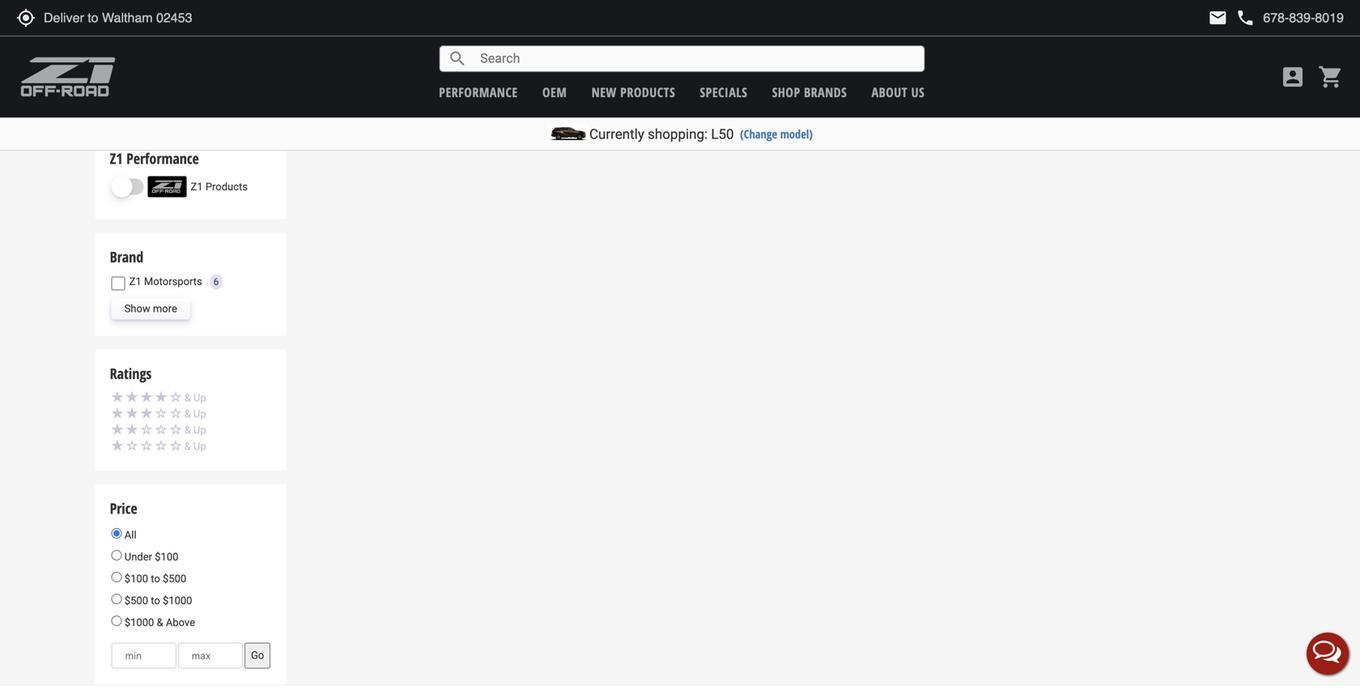 Task type: vqa. For each thing, say whether or not it's contained in the screenshot.
T-
no



Task type: locate. For each thing, give the bounding box(es) containing it.
1 horizontal spatial $1000
[[163, 595, 192, 607]]

shopping_cart
[[1319, 64, 1345, 90]]

oem up our
[[116, 1, 138, 13]]

go
[[251, 649, 264, 661]]

to down $100 to $500
[[151, 595, 160, 607]]

& up for 1 & up element
[[184, 440, 206, 452]]

2 to from the top
[[151, 595, 160, 607]]

to up '$500 to $1000'
[[151, 573, 160, 585]]

1 to from the top
[[151, 573, 160, 585]]

1 vertical spatial $500
[[125, 595, 148, 607]]

us
[[912, 83, 925, 101]]

& up 2 & up element
[[184, 408, 191, 420]]

& up 3 & up element
[[184, 392, 191, 404]]

1 & up from the top
[[184, 392, 206, 404]]

oem for oem parts 20 our builds 13 z1 gear 6
[[116, 1, 138, 13]]

specials link
[[700, 83, 748, 101]]

oem left new
[[543, 83, 567, 101]]

1 horizontal spatial oem
[[543, 83, 567, 101]]

0 horizontal spatial $100
[[125, 573, 148, 585]]

z1 motorsports logo image
[[20, 57, 116, 97]]

oem for oem
[[543, 83, 567, 101]]

& left above
[[157, 617, 163, 629]]

show more
[[124, 303, 177, 315]]

$500 down $100 to $500
[[125, 595, 148, 607]]

z1 for z1 performance
[[110, 149, 123, 168]]

& down 2 & up element
[[184, 440, 191, 452]]

1 up from the top
[[194, 392, 206, 404]]

up up 2 & up element
[[194, 408, 206, 420]]

up for 2 & up element
[[194, 424, 206, 436]]

oem
[[116, 1, 138, 13], [543, 83, 567, 101]]

shop
[[773, 83, 801, 101]]

z1 left products
[[191, 181, 203, 193]]

z1 products
[[191, 181, 248, 193]]

None radio
[[111, 528, 122, 539], [111, 572, 122, 582], [111, 528, 122, 539], [111, 572, 122, 582]]

& up down 2 & up element
[[184, 440, 206, 452]]

products
[[206, 181, 248, 193]]

0 horizontal spatial oem
[[116, 1, 138, 13]]

1 vertical spatial $1000
[[125, 617, 154, 629]]

0 vertical spatial oem
[[116, 1, 138, 13]]

6 right motorsports
[[214, 276, 219, 287]]

z1
[[116, 31, 128, 44], [110, 149, 123, 168], [191, 181, 203, 193], [129, 276, 141, 288]]

z1 left performance
[[110, 149, 123, 168]]

$100 down under
[[125, 573, 148, 585]]

3 & up element
[[111, 405, 271, 422]]

currently
[[590, 126, 645, 142]]

1 vertical spatial $100
[[125, 573, 148, 585]]

$1000 up above
[[163, 595, 192, 607]]

$1000
[[163, 595, 192, 607], [125, 617, 154, 629]]

2 up from the top
[[194, 408, 206, 420]]

& up up 3 & up element
[[184, 392, 206, 404]]

z1 down our
[[116, 31, 128, 44]]

shop brands
[[773, 83, 848, 101]]

brand
[[110, 247, 144, 267]]

&
[[184, 392, 191, 404], [184, 408, 191, 420], [184, 424, 191, 436], [184, 440, 191, 452], [157, 617, 163, 629]]

show more button
[[111, 298, 190, 320]]

2 & up from the top
[[184, 408, 206, 420]]

& up 1 & up element
[[184, 424, 191, 436]]

my_location
[[16, 8, 36, 28]]

performance
[[126, 149, 199, 168]]

ratings
[[110, 364, 152, 383]]

1 vertical spatial 6
[[214, 276, 219, 287]]

0 horizontal spatial $1000
[[125, 617, 154, 629]]

(change model) link
[[740, 126, 813, 142]]

$100 up $100 to $500
[[155, 551, 179, 563]]

& up for 3 & up element
[[184, 408, 206, 420]]

6 inside oem parts 20 our builds 13 z1 gear 6
[[158, 32, 164, 44]]

13
[[169, 17, 180, 29]]

$500 up '$500 to $1000'
[[163, 573, 186, 585]]

4 & up from the top
[[184, 440, 206, 452]]

& up up 1 & up element
[[184, 424, 206, 436]]

up up 3 & up element
[[194, 392, 206, 404]]

to for $500
[[151, 595, 160, 607]]

0 vertical spatial to
[[151, 573, 160, 585]]

0 vertical spatial 6
[[158, 32, 164, 44]]

& for 4 & up element
[[184, 392, 191, 404]]

1 horizontal spatial $500
[[163, 573, 186, 585]]

& up up 2 & up element
[[184, 408, 206, 420]]

0 horizontal spatial 6
[[158, 32, 164, 44]]

None radio
[[111, 550, 122, 561], [111, 594, 122, 604], [111, 616, 122, 626], [111, 550, 122, 561], [111, 594, 122, 604], [111, 616, 122, 626]]

mail phone
[[1209, 8, 1256, 28]]

z1 for z1 products
[[191, 181, 203, 193]]

6
[[158, 32, 164, 44], [214, 276, 219, 287]]

up
[[194, 392, 206, 404], [194, 408, 206, 420], [194, 424, 206, 436], [194, 440, 206, 452]]

mail
[[1209, 8, 1228, 28]]

3 up from the top
[[194, 424, 206, 436]]

phone link
[[1236, 8, 1345, 28]]

z1 down brand
[[129, 276, 141, 288]]

0 horizontal spatial $500
[[125, 595, 148, 607]]

show
[[124, 303, 150, 315]]

3 & up from the top
[[184, 424, 206, 436]]

$100
[[155, 551, 179, 563], [125, 573, 148, 585]]

& up
[[184, 392, 206, 404], [184, 408, 206, 420], [184, 424, 206, 436], [184, 440, 206, 452]]

6 down builds
[[158, 32, 164, 44]]

1 vertical spatial oem
[[543, 83, 567, 101]]

up up 1 & up element
[[194, 424, 206, 436]]

(change
[[740, 126, 778, 142]]

$1000 down '$500 to $1000'
[[125, 617, 154, 629]]

1 horizontal spatial $100
[[155, 551, 179, 563]]

to
[[151, 573, 160, 585], [151, 595, 160, 607]]

up down 2 & up element
[[194, 440, 206, 452]]

oem inside oem parts 20 our builds 13 z1 gear 6
[[116, 1, 138, 13]]

$500
[[163, 573, 186, 585], [125, 595, 148, 607]]

1 vertical spatial to
[[151, 595, 160, 607]]

search
[[448, 49, 468, 68]]

& for 2 & up element
[[184, 424, 191, 436]]

1 & up element
[[111, 438, 271, 455]]

about us
[[872, 83, 925, 101]]

None checkbox
[[111, 277, 125, 290]]

4 up from the top
[[194, 440, 206, 452]]



Task type: describe. For each thing, give the bounding box(es) containing it.
up for 4 & up element
[[194, 392, 206, 404]]

under
[[125, 551, 152, 563]]

$1000 & above
[[122, 617, 195, 629]]

go button
[[245, 643, 271, 669]]

up for 1 & up element
[[194, 440, 206, 452]]

performance link
[[439, 83, 518, 101]]

l50
[[712, 126, 734, 142]]

mail link
[[1209, 8, 1228, 28]]

account_box link
[[1277, 64, 1311, 90]]

0 vertical spatial $100
[[155, 551, 179, 563]]

to for $100
[[151, 573, 160, 585]]

Search search field
[[468, 46, 924, 71]]

about us link
[[872, 83, 925, 101]]

products
[[621, 83, 676, 101]]

brands
[[804, 83, 848, 101]]

1 horizontal spatial 6
[[214, 276, 219, 287]]

price
[[110, 499, 137, 519]]

2 & up element
[[111, 421, 271, 438]]

about
[[872, 83, 908, 101]]

account_box
[[1281, 64, 1307, 90]]

20
[[171, 2, 182, 13]]

& up for 4 & up element
[[184, 392, 206, 404]]

max number field
[[178, 643, 243, 669]]

all
[[122, 529, 137, 541]]

0 vertical spatial $1000
[[163, 595, 192, 607]]

$100 to $500
[[122, 573, 186, 585]]

currently shopping: l50 (change model)
[[590, 126, 813, 142]]

specials
[[700, 83, 748, 101]]

min number field
[[111, 643, 176, 669]]

above
[[166, 617, 195, 629]]

model)
[[781, 126, 813, 142]]

under  $100
[[122, 551, 179, 563]]

& for 3 & up element
[[184, 408, 191, 420]]

our
[[116, 16, 132, 29]]

motorsports
[[144, 276, 202, 288]]

gear
[[130, 31, 152, 44]]

z1 inside oem parts 20 our builds 13 z1 gear 6
[[116, 31, 128, 44]]

shopping:
[[648, 126, 708, 142]]

new
[[592, 83, 617, 101]]

new products
[[592, 83, 676, 101]]

oem link
[[543, 83, 567, 101]]

more
[[153, 303, 177, 315]]

new products link
[[592, 83, 676, 101]]

builds
[[135, 16, 164, 29]]

z1 motorsports
[[129, 276, 202, 288]]

parts
[[141, 1, 166, 13]]

oem parts 20 our builds 13 z1 gear 6
[[116, 1, 182, 44]]

$500 to $1000
[[122, 595, 192, 607]]

performance
[[439, 83, 518, 101]]

0 vertical spatial $500
[[163, 573, 186, 585]]

up for 3 & up element
[[194, 408, 206, 420]]

z1 performance
[[110, 149, 199, 168]]

& for 1 & up element
[[184, 440, 191, 452]]

phone
[[1236, 8, 1256, 28]]

& up for 2 & up element
[[184, 424, 206, 436]]

z1 for z1 motorsports
[[129, 276, 141, 288]]

4 & up element
[[111, 389, 271, 406]]

shop brands link
[[773, 83, 848, 101]]

shopping_cart link
[[1315, 64, 1345, 90]]



